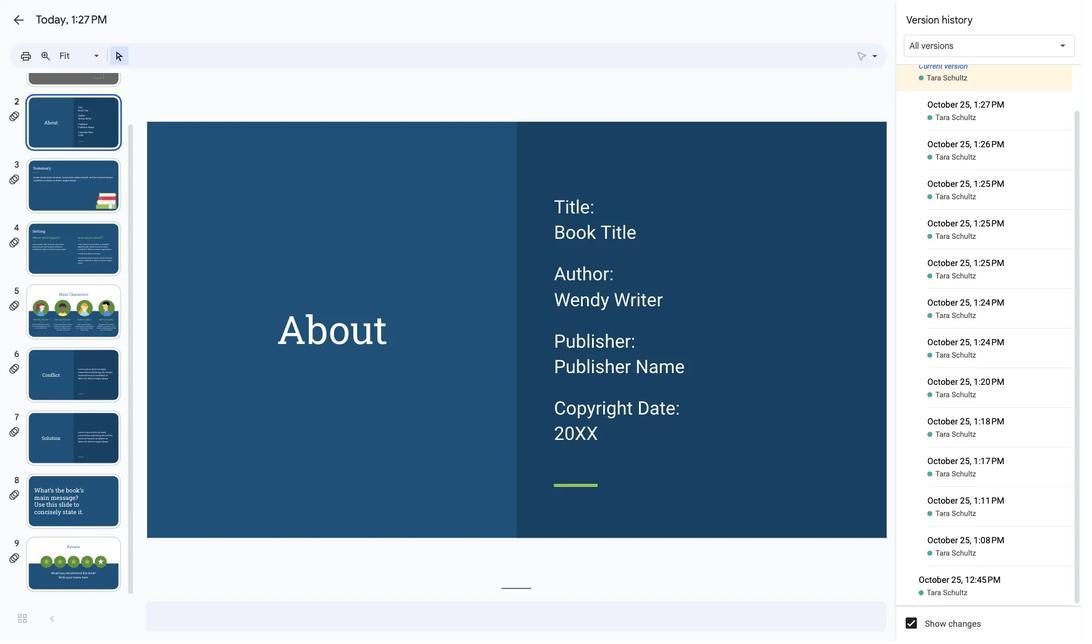 Task type: vqa. For each thing, say whether or not it's contained in the screenshot.
Show changes checkbox
yes



Task type: describe. For each thing, give the bounding box(es) containing it.
1:27 pm
[[71, 13, 107, 27]]

mode and view toolbar
[[852, 43, 880, 68]]

current version
[[919, 62, 968, 71]]

version
[[945, 62, 968, 71]]

Show changes checkbox
[[906, 618, 917, 629]]

1 row group from the top
[[897, 18, 1073, 606]]

Zoom field
[[56, 47, 105, 65]]

changes
[[949, 619, 982, 629]]

2 row group from the top
[[897, 40, 1073, 566]]

versions
[[922, 40, 954, 51]]

today, 1:27 pm application
[[0, 0, 1083, 641]]

show
[[925, 619, 947, 629]]

main toolbar
[[15, 46, 129, 65]]

version
[[907, 14, 940, 26]]

version history
[[907, 14, 973, 26]]

navigation inside today, 1:27 pm application
[[0, 19, 136, 641]]

today, 1:27 pm
[[36, 13, 107, 27]]

all
[[910, 40, 920, 51]]



Task type: locate. For each thing, give the bounding box(es) containing it.
version history section
[[897, 0, 1083, 641]]

show changes
[[925, 619, 982, 629]]

menu bar banner
[[0, 0, 1083, 74]]

schultz
[[944, 74, 968, 82], [952, 113, 977, 122], [952, 153, 977, 162], [952, 192, 977, 201], [952, 232, 977, 241], [952, 272, 977, 280], [952, 311, 977, 320], [952, 351, 977, 360], [952, 391, 977, 399], [952, 430, 977, 439], [952, 470, 977, 478], [952, 509, 977, 518], [952, 549, 977, 558], [944, 589, 968, 597]]

navigation
[[0, 19, 136, 641]]

live pointer settings image
[[870, 48, 878, 52]]

Zoom text field
[[58, 47, 92, 64]]

current
[[919, 62, 943, 71]]

tara
[[927, 74, 942, 82], [936, 113, 950, 122], [936, 153, 950, 162], [936, 192, 950, 201], [936, 232, 950, 241], [936, 272, 950, 280], [936, 311, 950, 320], [936, 351, 950, 360], [936, 391, 950, 399], [936, 430, 950, 439], [936, 470, 950, 478], [936, 509, 950, 518], [936, 549, 950, 558], [927, 589, 942, 597]]

history
[[942, 14, 973, 26]]

cell
[[928, 91, 1073, 113], [928, 131, 1073, 152], [928, 170, 1073, 192], [928, 210, 1073, 231], [928, 249, 1073, 271], [928, 289, 1073, 311], [928, 329, 1073, 350], [928, 368, 1073, 390], [928, 408, 1073, 430], [928, 448, 1073, 469], [928, 487, 1073, 509], [928, 527, 1073, 548], [897, 566, 1073, 588]]

today,
[[36, 13, 69, 27]]

all versions
[[910, 40, 954, 51]]

all versions option
[[910, 40, 954, 52]]

tara schultz
[[927, 74, 968, 82], [936, 113, 977, 122], [936, 153, 977, 162], [936, 192, 977, 201], [936, 232, 977, 241], [936, 272, 977, 280], [936, 311, 977, 320], [936, 351, 977, 360], [936, 391, 977, 399], [936, 430, 977, 439], [936, 470, 977, 478], [936, 509, 977, 518], [936, 549, 977, 558], [927, 589, 968, 597]]

row group
[[897, 18, 1073, 606], [897, 40, 1073, 566]]



